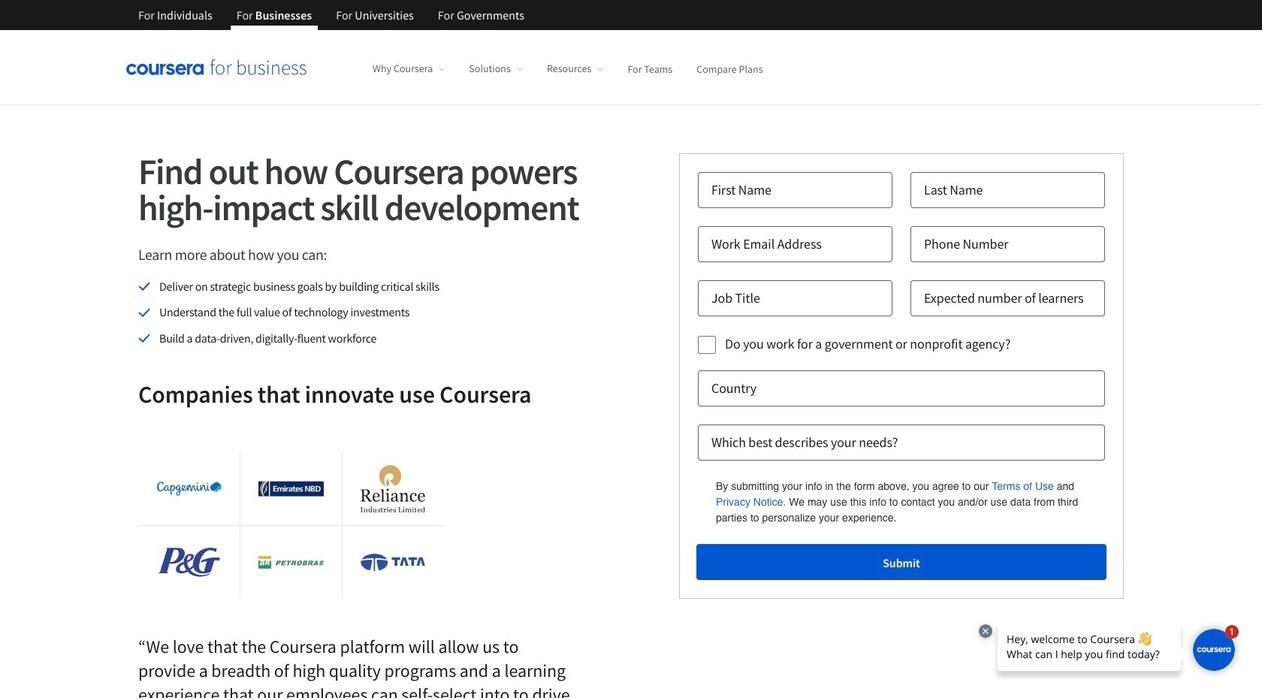 Task type: vqa. For each thing, say whether or not it's contained in the screenshot.
Banner navigation
yes



Task type: describe. For each thing, give the bounding box(es) containing it.
Job Title text field
[[698, 280, 893, 316]]

banner navigation
[[126, 0, 537, 30]]

reliance logo image
[[360, 465, 425, 512]]

petrobras logo image
[[259, 556, 324, 569]]

p&g logo image
[[159, 548, 220, 577]]

tata logo image
[[360, 554, 425, 571]]



Task type: locate. For each thing, give the bounding box(es) containing it.
capgemini logo image
[[157, 482, 222, 496]]

coursera for business image
[[126, 60, 307, 75]]

First Name text field
[[698, 172, 893, 208]]

emirates logo image
[[259, 481, 324, 497]]

Country Code + Phone Number telephone field
[[911, 226, 1105, 262]]

None checkbox
[[698, 336, 716, 354]]

Work Email Address email field
[[698, 226, 893, 262]]

Last Name text field
[[911, 172, 1105, 208]]



